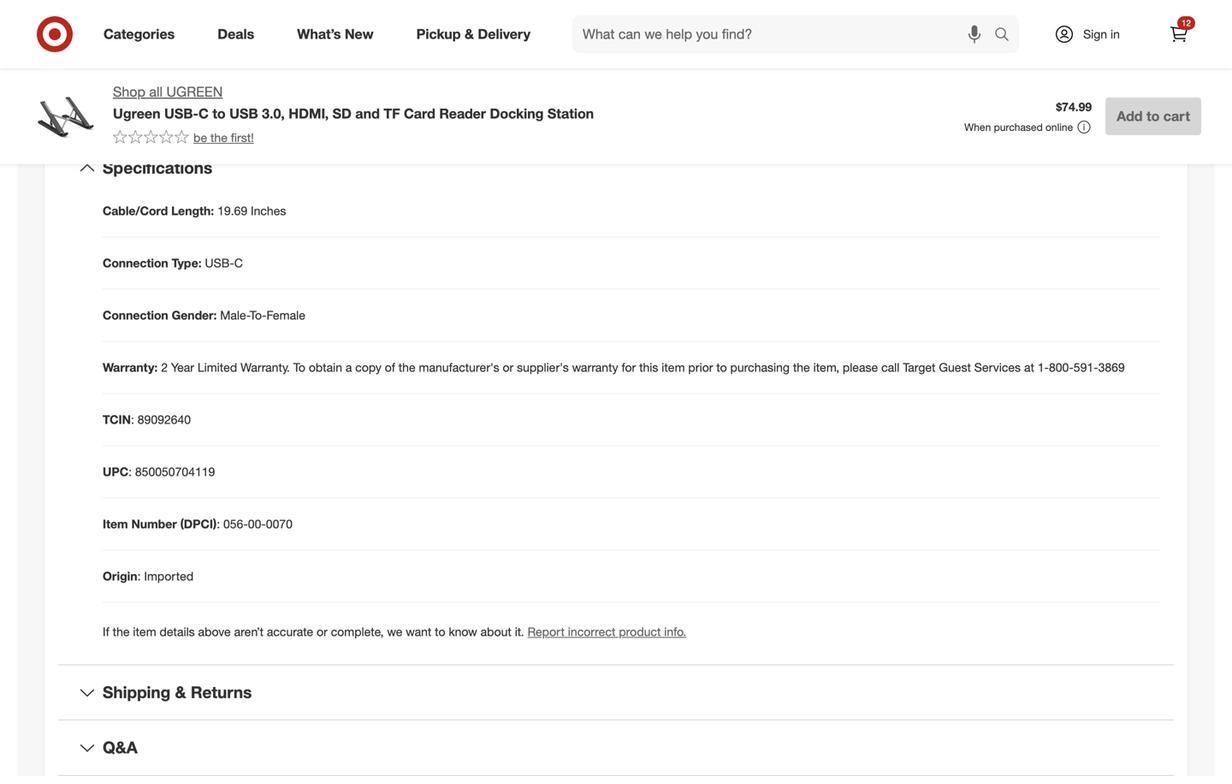 Task type: locate. For each thing, give the bounding box(es) containing it.
: left 89092640
[[131, 412, 134, 427]]

item right the this in the right of the page
[[662, 360, 685, 375]]

usb- inside shop all ugreen ugreen usb-c to usb 3.0, hdmi, sd and tf card reader docking station
[[164, 105, 199, 122]]

warranty: 2 year limited warranty. to obtain a copy of the manufacturer's or supplier's warranty for this item prior to purchasing the item, please call target guest services at 1-800-591-3869
[[103, 360, 1126, 375]]

to down output: 2*usb 3.0 a+hdmi+sd/tf
[[213, 105, 226, 122]]

19.69
[[218, 203, 248, 218]]

1 horizontal spatial for
[[622, 360, 636, 375]]

the left item,
[[794, 360, 811, 375]]

what's new link
[[283, 15, 395, 53]]

1 vertical spatial &
[[175, 683, 186, 703]]

supplier's
[[517, 360, 569, 375]]

to inside shop all ugreen ugreen usb-c to usb 3.0, hdmi, sd and tf card reader docking station
[[213, 105, 226, 122]]

pickup
[[417, 26, 461, 42]]

prior
[[689, 360, 714, 375]]

0 horizontal spatial or
[[317, 625, 328, 640]]

docking
[[490, 105, 544, 122]]

q&a button
[[58, 721, 1175, 776]]

1 horizontal spatial usb-
[[205, 256, 234, 271]]

connection gender: male-to-female
[[103, 308, 306, 323]]

$74.99
[[1057, 99, 1093, 114]]

0 vertical spatial item
[[662, 360, 685, 375]]

item
[[662, 360, 685, 375], [133, 625, 156, 640]]

591-
[[1074, 360, 1099, 375]]

categories
[[104, 26, 175, 42]]

guest
[[940, 360, 972, 375]]

report incorrect product info. button
[[528, 624, 687, 641]]

if
[[103, 625, 109, 640]]

the inside be the first! link
[[211, 130, 228, 145]]

1 connection from the top
[[103, 256, 168, 271]]

q&a
[[103, 738, 138, 758]]

warranty:
[[103, 360, 158, 375]]

purchased
[[995, 121, 1043, 134]]

2*usb
[[164, 86, 199, 101]]

female
[[267, 308, 306, 323]]

connection up warranty: at the left top
[[103, 308, 168, 323]]

11-
[[184, 62, 202, 77]]

0 vertical spatial connection
[[103, 256, 168, 271]]

we
[[387, 625, 403, 640]]

to
[[227, 14, 237, 29], [213, 105, 226, 122], [1147, 108, 1160, 125], [717, 360, 727, 375], [435, 625, 446, 640]]

0 horizontal spatial &
[[175, 683, 186, 703]]

shipping
[[103, 683, 171, 703]]

connection left type: in the left of the page
[[103, 256, 168, 271]]

0 vertical spatial or
[[503, 360, 514, 375]]

1 vertical spatial or
[[317, 625, 328, 640]]

1 vertical spatial connection
[[103, 308, 168, 323]]

origin : imported
[[103, 569, 194, 584]]

shipping & returns button
[[58, 666, 1175, 720]]

or
[[503, 360, 514, 375], [317, 625, 328, 640]]

reader
[[440, 105, 486, 122]]

upc
[[103, 464, 129, 479]]

1 horizontal spatial &
[[465, 26, 474, 42]]

0 vertical spatial c
[[199, 105, 209, 122]]

1 vertical spatial c
[[234, 256, 243, 271]]

station
[[548, 105, 594, 122]]

item
[[103, 517, 128, 532]]

to
[[293, 360, 306, 375]]

to right add
[[1147, 108, 1160, 125]]

0 horizontal spatial usb-
[[164, 105, 199, 122]]

item left details
[[133, 625, 156, 640]]

: left 850050704119 at the left of page
[[129, 464, 132, 479]]

it.
[[515, 625, 525, 640]]

cart
[[1164, 108, 1191, 125]]

& inside the pickup & delivery link
[[465, 26, 474, 42]]

850050704119
[[135, 464, 215, 479]]

imported
[[144, 569, 194, 584]]

0 vertical spatial usb-
[[164, 105, 199, 122]]

capacity
[[255, 38, 301, 53]]

sd
[[333, 105, 352, 122]]

: left 056-
[[217, 517, 220, 532]]

copy
[[356, 360, 382, 375]]

structure,
[[157, 38, 208, 53]]

add to cart button
[[1106, 98, 1202, 135]]

manufacturer's
[[419, 360, 500, 375]]

of
[[385, 360, 395, 375]]

& for pickup
[[465, 26, 474, 42]]

tf
[[384, 105, 400, 122]]

12 link
[[1161, 15, 1199, 53]]

upc : 850050704119
[[103, 464, 215, 479]]

0 vertical spatial for
[[167, 62, 181, 77]]

the
[[211, 130, 228, 145], [399, 360, 416, 375], [794, 360, 811, 375], [113, 625, 130, 640]]

0 horizontal spatial c
[[199, 105, 209, 122]]

or left the supplier's in the left top of the page
[[503, 360, 514, 375]]

3.0,
[[262, 105, 285, 122]]

services
[[975, 360, 1022, 375]]

c inside shop all ugreen ugreen usb-c to usb 3.0, hdmi, sd and tf card reader docking station
[[199, 105, 209, 122]]

for left 11-
[[167, 62, 181, 77]]

c down 3.0
[[199, 105, 209, 122]]

& inside shipping & returns dropdown button
[[175, 683, 186, 703]]

connection for connection gender: male-to-female
[[103, 308, 168, 323]]

connection
[[103, 256, 168, 271], [103, 308, 168, 323]]

& left returns
[[175, 683, 186, 703]]

: left imported
[[137, 569, 141, 584]]

usb- right type: in the left of the page
[[205, 256, 234, 271]]

to right up
[[227, 14, 237, 29]]

target
[[903, 360, 936, 375]]

the right be
[[211, 130, 228, 145]]

0 horizontal spatial item
[[133, 625, 156, 640]]

& right 'pickup'
[[465, 26, 474, 42]]

aren't
[[234, 625, 264, 640]]

2 connection from the top
[[103, 308, 168, 323]]

when
[[965, 121, 992, 134]]

the right if on the left bottom of the page
[[113, 625, 130, 640]]

for left the this in the right of the page
[[622, 360, 636, 375]]

details
[[160, 625, 195, 640]]

info.
[[665, 625, 687, 640]]

suitable
[[120, 62, 164, 77]]

and
[[356, 105, 380, 122]]

product
[[619, 625, 661, 640]]

a
[[346, 360, 352, 375]]

inches
[[251, 203, 286, 218]]

usb-
[[164, 105, 199, 122], [205, 256, 234, 271]]

2
[[161, 360, 168, 375]]

to right prior
[[717, 360, 727, 375]]

in
[[1111, 27, 1121, 42]]

add
[[1118, 108, 1144, 125]]

or right accurate
[[317, 625, 328, 640]]

deals link
[[203, 15, 276, 53]]

usb- down 2*usb
[[164, 105, 199, 122]]

0 horizontal spatial for
[[167, 62, 181, 77]]

:
[[131, 412, 134, 427], [129, 464, 132, 479], [217, 517, 220, 532], [137, 569, 141, 584]]

c right type: in the left of the page
[[234, 256, 243, 271]]

1 vertical spatial item
[[133, 625, 156, 640]]

add to cart
[[1118, 108, 1191, 125]]

if the item details above aren't accurate or complete, we want to know about it. report incorrect product info.
[[103, 625, 687, 640]]

1 horizontal spatial item
[[662, 360, 685, 375]]

0 vertical spatial &
[[465, 26, 474, 42]]



Task type: describe. For each thing, give the bounding box(es) containing it.
& for shipping
[[175, 683, 186, 703]]

(dpci)
[[180, 517, 217, 532]]

to right want
[[435, 625, 446, 640]]

pickup & delivery link
[[402, 15, 552, 53]]

obtain
[[309, 360, 342, 375]]

please
[[843, 360, 879, 375]]

specifications button
[[58, 141, 1175, 196]]

1 vertical spatial for
[[622, 360, 636, 375]]

incorrect
[[568, 625, 616, 640]]

stable structure, bearing capacity 5kg
[[120, 38, 324, 53]]

warranty
[[573, 360, 619, 375]]

1 horizontal spatial or
[[503, 360, 514, 375]]

hdmi
[[120, 14, 150, 29]]

type:
[[172, 256, 202, 271]]

3.0
[[202, 86, 219, 101]]

hdmi resolution up to 4k@30hz
[[120, 14, 294, 29]]

shipping & returns
[[103, 683, 252, 703]]

number
[[131, 517, 177, 532]]

: for 89092640
[[131, 412, 134, 427]]

: for 850050704119
[[129, 464, 132, 479]]

item number (dpci) : 056-00-0070
[[103, 517, 293, 532]]

up
[[210, 14, 224, 29]]

be
[[194, 130, 207, 145]]

stable
[[120, 38, 154, 53]]

usb
[[230, 105, 258, 122]]

male-
[[220, 308, 250, 323]]

this
[[640, 360, 659, 375]]

origin
[[103, 569, 137, 584]]

inch
[[219, 62, 242, 77]]

purchasing
[[731, 360, 790, 375]]

bearing
[[211, 38, 252, 53]]

ugreen
[[167, 83, 223, 100]]

to inside 'add to cart' button
[[1147, 108, 1160, 125]]

output:
[[120, 86, 160, 101]]

: for imported
[[137, 569, 141, 584]]

resolution
[[154, 14, 206, 29]]

report
[[528, 625, 565, 640]]

be the first! link
[[113, 129, 254, 146]]

sign
[[1084, 27, 1108, 42]]

hdmi,
[[289, 105, 329, 122]]

tcin : 89092640
[[103, 412, 191, 427]]

warranty.
[[241, 360, 290, 375]]

056-
[[223, 517, 248, 532]]

connection for connection type: usb-c
[[103, 256, 168, 271]]

complete,
[[331, 625, 384, 640]]

suitable for 11-17 inch laptops
[[120, 62, 285, 77]]

about
[[481, 625, 512, 640]]

shop
[[113, 83, 146, 100]]

accurate
[[267, 625, 314, 640]]

limited
[[198, 360, 237, 375]]

deals
[[218, 26, 255, 42]]

a+hdmi+sd/tf
[[222, 86, 309, 101]]

shop all ugreen ugreen usb-c to usb 3.0, hdmi, sd and tf card reader docking station
[[113, 83, 594, 122]]

what's
[[297, 26, 341, 42]]

89092640
[[138, 412, 191, 427]]

5kg
[[304, 38, 324, 53]]

connection type: usb-c
[[103, 256, 243, 271]]

laptops
[[245, 62, 285, 77]]

search button
[[987, 15, 1028, 57]]

new
[[345, 26, 374, 42]]

the right of on the left top of page
[[399, 360, 416, 375]]

above
[[198, 625, 231, 640]]

3869
[[1099, 360, 1126, 375]]

17
[[202, 62, 216, 77]]

search
[[987, 27, 1028, 44]]

sign in
[[1084, 27, 1121, 42]]

pickup & delivery
[[417, 26, 531, 42]]

know
[[449, 625, 478, 640]]

to-
[[250, 308, 267, 323]]

cable/cord
[[103, 203, 168, 218]]

all
[[149, 83, 163, 100]]

1 vertical spatial usb-
[[205, 256, 234, 271]]

output: 2*usb 3.0 a+hdmi+sd/tf
[[120, 86, 309, 101]]

What can we help you find? suggestions appear below search field
[[573, 15, 999, 53]]

online
[[1046, 121, 1074, 134]]

1 horizontal spatial c
[[234, 256, 243, 271]]

first!
[[231, 130, 254, 145]]

ugreen
[[113, 105, 161, 122]]

image of ugreen usb-c to usb 3.0, hdmi, sd and tf card reader docking station image
[[31, 82, 99, 151]]

call
[[882, 360, 900, 375]]

tcin
[[103, 412, 131, 427]]

returns
[[191, 683, 252, 703]]

specifications
[[103, 158, 212, 178]]

be the first!
[[194, 130, 254, 145]]



Task type: vqa. For each thing, say whether or not it's contained in the screenshot.
Same in the top of the page
no



